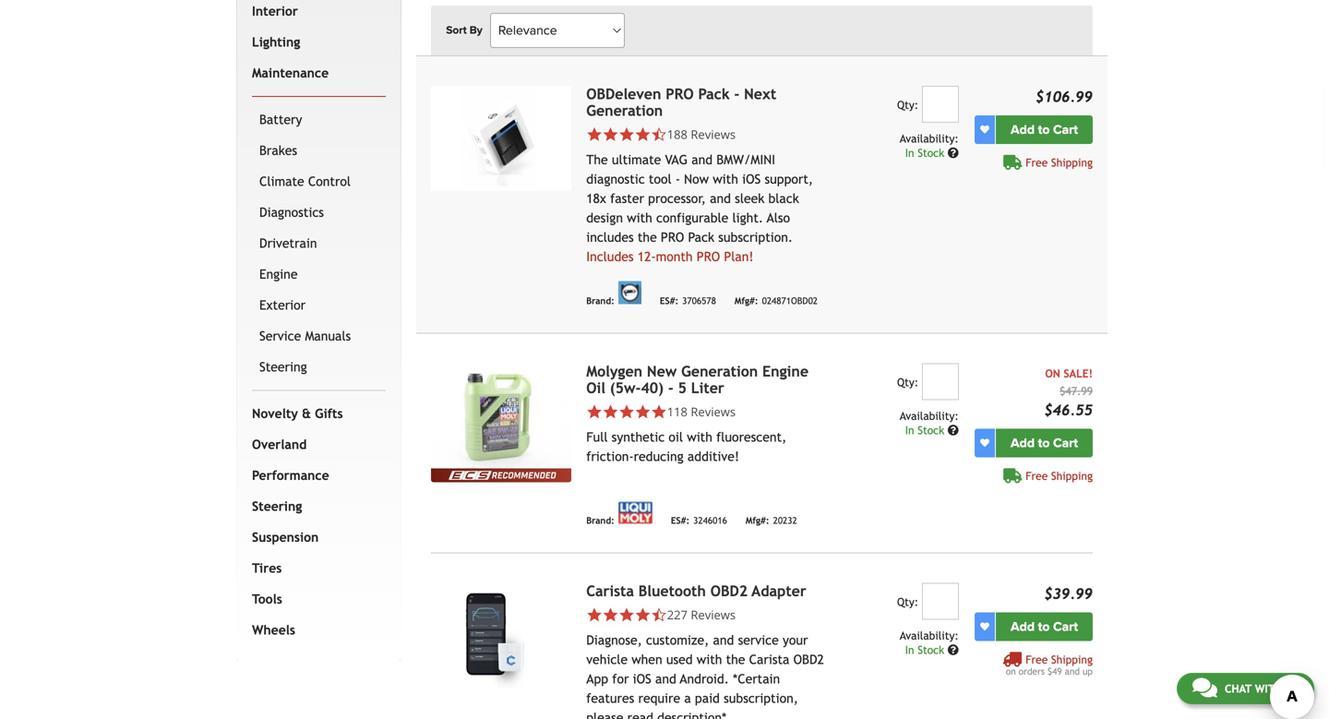 Task type: locate. For each thing, give the bounding box(es) containing it.
es#3173695 - cobd-bt24 - carista bluetooth obd2 adapter - diagnose, customize, and service your vehicle when used with the carista obd2 app for ios and android. *certain features require a paid subscription, please read description* - carista - audi bmw volkswagen mini porsche image
[[431, 583, 572, 688]]

engine down the 024871obd02
[[762, 363, 809, 380]]

18x
[[586, 191, 606, 206]]

1 vertical spatial cart
[[1053, 435, 1078, 451]]

3 add to cart button from the top
[[996, 612, 1093, 641]]

with up additive!
[[687, 429, 712, 444]]

2 vertical spatial qty:
[[897, 595, 919, 608]]

1 vertical spatial es#:
[[671, 515, 690, 526]]

1 availability: from the top
[[900, 132, 959, 145]]

1 half star image from the top
[[651, 126, 667, 142]]

free right "on"
[[1026, 653, 1048, 666]]

0 vertical spatial es#:
[[660, 295, 679, 306]]

2 question circle image from the top
[[948, 424, 959, 436]]

2 qty: from the top
[[897, 375, 919, 388]]

5
[[678, 379, 687, 396]]

2 vertical spatial to
[[1038, 619, 1050, 634]]

add to cart down $106.99
[[1011, 122, 1078, 137]]

diagnostic
[[586, 171, 645, 186]]

steering down service
[[259, 359, 307, 374]]

add to cart for $39.99
[[1011, 619, 1078, 634]]

1 horizontal spatial engine
[[762, 363, 809, 380]]

2 vertical spatial add to cart
[[1011, 619, 1078, 634]]

generation up ultimate
[[586, 102, 663, 119]]

0 vertical spatial mfg#:
[[735, 295, 758, 306]]

0 vertical spatial pack
[[698, 85, 730, 102]]

1 vertical spatial in
[[905, 424, 914, 436]]

service
[[738, 633, 779, 647]]

1 add to cart from the top
[[1011, 122, 1078, 137]]

2 to from the top
[[1038, 435, 1050, 451]]

with up android.
[[697, 652, 722, 667]]

2 vertical spatial shipping
[[1051, 653, 1093, 666]]

0 horizontal spatial engine
[[259, 267, 298, 281]]

2 vertical spatial stock
[[918, 643, 944, 656]]

carista down service
[[749, 652, 790, 667]]

3 free from the top
[[1026, 653, 1048, 666]]

*certain
[[733, 671, 780, 686]]

0 vertical spatial obd2
[[710, 582, 748, 599]]

2 horizontal spatial -
[[734, 85, 740, 102]]

2 in stock from the top
[[905, 424, 948, 436]]

1 add from the top
[[1011, 122, 1035, 137]]

3 to from the top
[[1038, 619, 1050, 634]]

the
[[638, 230, 657, 244], [726, 652, 745, 667]]

1 in from the top
[[905, 146, 914, 159]]

1 horizontal spatial carista
[[749, 652, 790, 667]]

the up 12-
[[638, 230, 657, 244]]

reviews down carista bluetooth obd2 adapter link
[[691, 606, 736, 623]]

brand: left liqui-moly - corporate logo
[[586, 515, 615, 526]]

0 vertical spatial brand:
[[586, 295, 615, 306]]

chat with us
[[1225, 682, 1299, 695]]

performance link
[[248, 460, 382, 491]]

mfg#: left the 024871obd02
[[735, 295, 758, 306]]

question circle image
[[948, 644, 959, 655]]

month
[[656, 249, 693, 264]]

0 vertical spatial stock
[[918, 146, 944, 159]]

now
[[684, 171, 709, 186]]

support,
[[765, 171, 813, 186]]

3706578
[[682, 295, 716, 306]]

1 vertical spatial free
[[1026, 469, 1048, 482]]

question circle image
[[948, 147, 959, 158], [948, 424, 959, 436]]

1 vertical spatial to
[[1038, 435, 1050, 451]]

0 vertical spatial steering
[[259, 359, 307, 374]]

stock for $106.99
[[918, 146, 944, 159]]

to down "$46.55"
[[1038, 435, 1050, 451]]

$39.99
[[1044, 585, 1093, 602]]

reviews
[[691, 126, 736, 142], [691, 403, 736, 420], [691, 606, 736, 623]]

and
[[692, 152, 713, 167], [710, 191, 731, 206], [713, 633, 734, 647], [1065, 666, 1080, 676], [655, 671, 676, 686]]

cart down "$46.55"
[[1053, 435, 1078, 451]]

0 vertical spatial cart
[[1053, 122, 1078, 137]]

mfg#: for obdeleven pro pack - next generation
[[735, 295, 758, 306]]

star image up synthetic
[[635, 404, 651, 420]]

ios down when
[[633, 671, 651, 686]]

1 vertical spatial -
[[675, 171, 680, 186]]

1 vertical spatial add to cart
[[1011, 435, 1078, 451]]

0 vertical spatial carista
[[586, 582, 634, 599]]

1 vertical spatial free shipping
[[1026, 469, 1093, 482]]

free shipping on orders $49 and up
[[1006, 653, 1093, 676]]

add for $39.99
[[1011, 619, 1035, 634]]

reviews for pack
[[691, 126, 736, 142]]

sale!
[[1064, 367, 1093, 380]]

fluorescent,
[[716, 429, 787, 444]]

0 vertical spatial steering link
[[256, 352, 382, 382]]

obd2 up '227 reviews'
[[710, 582, 748, 599]]

$46.55
[[1044, 401, 1093, 418]]

reviews for generation
[[691, 403, 736, 420]]

1 horizontal spatial generation
[[681, 363, 758, 380]]

2 vertical spatial -
[[668, 379, 674, 396]]

climate
[[259, 174, 304, 189]]

0 vertical spatial add
[[1011, 122, 1035, 137]]

0 vertical spatial add to wish list image
[[980, 125, 989, 134]]

1 vertical spatial availability:
[[900, 409, 959, 422]]

overland link
[[248, 429, 382, 460]]

steering inside the maintenance subcategories 'element'
[[259, 359, 307, 374]]

0 horizontal spatial carista
[[586, 582, 634, 599]]

0 vertical spatial add to cart button
[[996, 115, 1093, 144]]

also
[[767, 210, 790, 225]]

1 horizontal spatial the
[[726, 652, 745, 667]]

227 reviews link
[[586, 606, 825, 623], [667, 606, 736, 623]]

the inside diagnose, customize, and service your vehicle when used with the carista obd2 app for ios and android. *certain features require a paid subscription, please read description*
[[726, 652, 745, 667]]

2 vertical spatial cart
[[1053, 619, 1078, 634]]

question circle image for $106.99
[[948, 147, 959, 158]]

tires link
[[248, 553, 382, 584]]

1 vertical spatial steering
[[252, 499, 302, 513]]

227 reviews link down carista bluetooth obd2 adapter link
[[586, 606, 825, 623]]

the up *certain
[[726, 652, 745, 667]]

half star image
[[651, 126, 667, 142], [651, 607, 667, 623]]

star image
[[586, 126, 602, 142], [635, 126, 651, 142], [586, 404, 602, 420], [635, 404, 651, 420], [619, 607, 635, 623], [635, 607, 651, 623]]

- right tool on the top
[[675, 171, 680, 186]]

half star image up 'vag'
[[651, 126, 667, 142]]

1 in stock from the top
[[905, 146, 948, 159]]

1 188 reviews link from the left
[[586, 126, 825, 142]]

2 add to cart from the top
[[1011, 435, 1078, 451]]

add to cart for $106.99
[[1011, 122, 1078, 137]]

0 vertical spatial engine
[[259, 267, 298, 281]]

2 118 reviews link from the left
[[667, 403, 736, 420]]

diagnose,
[[586, 633, 642, 647]]

1 brand: from the top
[[586, 295, 615, 306]]

pro up the 188 at the top of the page
[[666, 85, 694, 102]]

1 vertical spatial shipping
[[1051, 469, 1093, 482]]

with inside diagnose, customize, and service your vehicle when used with the carista obd2 app for ios and android. *certain features require a paid subscription, please read description*
[[697, 652, 722, 667]]

light.
[[732, 210, 763, 225]]

add to cart button for $106.99
[[996, 115, 1093, 144]]

gifts
[[315, 406, 343, 421]]

1 vertical spatial carista
[[749, 652, 790, 667]]

0 vertical spatial ios
[[742, 171, 761, 186]]

1 vertical spatial engine
[[762, 363, 809, 380]]

add to cart button down $106.99
[[996, 115, 1093, 144]]

188 reviews link
[[586, 126, 825, 142], [667, 126, 736, 142]]

obd2 inside diagnose, customize, and service your vehicle when used with the carista obd2 app for ios and android. *certain features require a paid subscription, please read description*
[[793, 652, 824, 667]]

2 reviews from the top
[[691, 403, 736, 420]]

add to cart button
[[996, 115, 1093, 144], [996, 429, 1093, 457], [996, 612, 1093, 641]]

to up 'free shipping on orders $49 and up'
[[1038, 619, 1050, 634]]

pro up month
[[661, 230, 684, 244]]

steering link down performance
[[248, 491, 382, 522]]

3 add to wish list image from the top
[[980, 622, 989, 631]]

reviews down liter
[[691, 403, 736, 420]]

mfg#: left 20232
[[746, 515, 769, 526]]

3 in from the top
[[905, 643, 914, 656]]

add to cart down "$46.55"
[[1011, 435, 1078, 451]]

2 vertical spatial free
[[1026, 653, 1048, 666]]

12-
[[638, 249, 656, 264]]

by
[[470, 23, 483, 37]]

2 vertical spatial in stock
[[905, 643, 948, 656]]

shipping right orders
[[1051, 653, 1093, 666]]

3 shipping from the top
[[1051, 653, 1093, 666]]

reducing
[[634, 449, 684, 464]]

1 add to cart button from the top
[[996, 115, 1093, 144]]

overland
[[252, 437, 307, 452]]

2 half star image from the top
[[651, 607, 667, 623]]

2 vertical spatial add to wish list image
[[980, 622, 989, 631]]

star image
[[602, 126, 619, 142], [619, 126, 635, 142], [602, 404, 619, 420], [619, 404, 635, 420], [651, 404, 667, 420], [586, 607, 602, 623], [602, 607, 619, 623]]

brand: left obdeleven - corporate logo
[[586, 295, 615, 306]]

0 vertical spatial in stock
[[905, 146, 948, 159]]

2 free from the top
[[1026, 469, 1048, 482]]

0 vertical spatial shipping
[[1051, 156, 1093, 169]]

1 vertical spatial pro
[[661, 230, 684, 244]]

add to wish list image for $106.99
[[980, 125, 989, 134]]

generation up 118 reviews
[[681, 363, 758, 380]]

3 add from the top
[[1011, 619, 1035, 634]]

es#: 3706578
[[660, 295, 716, 306]]

None number field
[[922, 86, 959, 123], [922, 363, 959, 400], [922, 583, 959, 620], [922, 86, 959, 123], [922, 363, 959, 400], [922, 583, 959, 620]]

bmw/mini
[[717, 152, 775, 167]]

2 vertical spatial availability:
[[900, 629, 959, 642]]

1 vertical spatial brand:
[[586, 515, 615, 526]]

1 vertical spatial qty:
[[897, 375, 919, 388]]

3 add to cart from the top
[[1011, 619, 1078, 634]]

0 vertical spatial reviews
[[691, 126, 736, 142]]

pack up '188 reviews'
[[698, 85, 730, 102]]

to for $106.99
[[1038, 122, 1050, 137]]

0 vertical spatial add to cart
[[1011, 122, 1078, 137]]

add to cart button up 'free shipping on orders $49 and up'
[[996, 612, 1093, 641]]

2 vertical spatial add
[[1011, 619, 1035, 634]]

in stock
[[905, 146, 948, 159], [905, 424, 948, 436], [905, 643, 948, 656]]

2 cart from the top
[[1053, 435, 1078, 451]]

1 vertical spatial add to wish list image
[[980, 438, 989, 447]]

2 availability: from the top
[[900, 409, 959, 422]]

2 add from the top
[[1011, 435, 1035, 451]]

tools link
[[248, 584, 382, 615]]

0 vertical spatial -
[[734, 85, 740, 102]]

0 vertical spatial the
[[638, 230, 657, 244]]

2 add to wish list image from the top
[[980, 438, 989, 447]]

3 qty: from the top
[[897, 595, 919, 608]]

add to wish list image for $39.99
[[980, 622, 989, 631]]

free
[[1026, 156, 1048, 169], [1026, 469, 1048, 482], [1026, 653, 1048, 666]]

free shipping down "$46.55"
[[1026, 469, 1093, 482]]

on
[[1006, 666, 1016, 676]]

generation
[[586, 102, 663, 119], [681, 363, 758, 380]]

0 vertical spatial availability:
[[900, 132, 959, 145]]

reviews right the 188 at the top of the page
[[691, 126, 736, 142]]

pack down configurable
[[688, 230, 714, 244]]

free down "$46.55"
[[1026, 469, 1048, 482]]

shipping down "$46.55"
[[1051, 469, 1093, 482]]

1 stock from the top
[[918, 146, 944, 159]]

exterior link
[[256, 290, 382, 321]]

carista
[[586, 582, 634, 599], [749, 652, 790, 667]]

add to cart button for $39.99
[[996, 612, 1093, 641]]

2 free shipping from the top
[[1026, 469, 1093, 482]]

obd2 down your
[[793, 652, 824, 667]]

0 vertical spatial to
[[1038, 122, 1050, 137]]

0 vertical spatial generation
[[586, 102, 663, 119]]

sort by
[[446, 23, 483, 37]]

0 horizontal spatial -
[[668, 379, 674, 396]]

0 horizontal spatial obd2
[[710, 582, 748, 599]]

to down $106.99
[[1038, 122, 1050, 137]]

1 vertical spatial stock
[[918, 424, 944, 436]]

with down faster
[[627, 210, 652, 225]]

- left 5
[[668, 379, 674, 396]]

stock
[[918, 146, 944, 159], [918, 424, 944, 436], [918, 643, 944, 656]]

add to wish list image
[[980, 125, 989, 134], [980, 438, 989, 447], [980, 622, 989, 631]]

maintenance subcategories element
[[252, 96, 386, 391]]

half star image for 227 reviews
[[651, 607, 667, 623]]

1 vertical spatial add to cart button
[[996, 429, 1093, 457]]

0 vertical spatial free shipping
[[1026, 156, 1093, 169]]

carista up diagnose,
[[586, 582, 634, 599]]

3 in stock from the top
[[905, 643, 948, 656]]

1 vertical spatial generation
[[681, 363, 758, 380]]

1 vertical spatial half star image
[[651, 607, 667, 623]]

when
[[632, 652, 662, 667]]

steering for the steering link within the the maintenance subcategories 'element'
[[259, 359, 307, 374]]

3 cart from the top
[[1053, 619, 1078, 634]]

qty: for molygen new generation engine oil (5w-40) - 5 liter
[[897, 375, 919, 388]]

qty:
[[897, 98, 919, 111], [897, 375, 919, 388], [897, 595, 919, 608]]

- inside the ultimate vag and bmw/mini diagnostic tool - now with ios support, 18x faster processor, and sleek black design with configurable light. also includes the pro pack subscription. includes 12-month pro plan!
[[675, 171, 680, 186]]

for
[[612, 671, 629, 686]]

1 vertical spatial the
[[726, 652, 745, 667]]

free down $106.99
[[1026, 156, 1048, 169]]

es#3706578 - 024871obd02 - obdeleven pro pack - next generation - the ultimate vag and bmw/mini diagnostic tool - now with ios support, 18x faster processor, and sleek black design with configurable light. also includes the pro pack subscription. - obdeleven - audi bmw volkswagen mini image
[[431, 86, 572, 191]]

2 stock from the top
[[918, 424, 944, 436]]

steering up suspension
[[252, 499, 302, 513]]

0 vertical spatial in
[[905, 146, 914, 159]]

sort
[[446, 23, 467, 37]]

$47.99
[[1060, 384, 1093, 397]]

0 horizontal spatial ios
[[633, 671, 651, 686]]

0 vertical spatial question circle image
[[948, 147, 959, 158]]

1 vertical spatial pack
[[688, 230, 714, 244]]

1 vertical spatial mfg#:
[[746, 515, 769, 526]]

2 vertical spatial pro
[[697, 249, 720, 264]]

half star image down 'bluetooth'
[[651, 607, 667, 623]]

customize,
[[646, 633, 709, 647]]

in stock for on sale!
[[905, 424, 948, 436]]

steering link inside the maintenance subcategories 'element'
[[256, 352, 382, 382]]

shipping down $106.99
[[1051, 156, 1093, 169]]

configurable
[[656, 210, 729, 225]]

2 add to cart button from the top
[[996, 429, 1093, 457]]

friction-
[[586, 449, 634, 464]]

plan!
[[724, 249, 754, 264]]

- inside molygen new generation engine oil (5w-40) - 5 liter
[[668, 379, 674, 396]]

2 in from the top
[[905, 424, 914, 436]]

1 vertical spatial reviews
[[691, 403, 736, 420]]

0 vertical spatial qty:
[[897, 98, 919, 111]]

half star image for 188 reviews
[[651, 126, 667, 142]]

1 question circle image from the top
[[948, 147, 959, 158]]

1 horizontal spatial ios
[[742, 171, 761, 186]]

0 horizontal spatial the
[[638, 230, 657, 244]]

2 brand: from the top
[[586, 515, 615, 526]]

es#: left 3706578
[[660, 295, 679, 306]]

pro left the plan!
[[697, 249, 720, 264]]

1 shipping from the top
[[1051, 156, 1093, 169]]

require
[[638, 691, 680, 705]]

mfg#: 20232
[[746, 515, 797, 526]]

add to cart button down "$46.55"
[[996, 429, 1093, 457]]

stock for on sale!
[[918, 424, 944, 436]]

add
[[1011, 122, 1035, 137], [1011, 435, 1035, 451], [1011, 619, 1035, 634]]

1 to from the top
[[1038, 122, 1050, 137]]

tools
[[252, 591, 282, 606]]

0 vertical spatial pro
[[666, 85, 694, 102]]

novelty & gifts
[[252, 406, 343, 421]]

2 vertical spatial reviews
[[691, 606, 736, 623]]

brakes link
[[256, 135, 382, 166]]

1 vertical spatial ios
[[633, 671, 651, 686]]

&
[[302, 406, 311, 421]]

1 reviews from the top
[[691, 126, 736, 142]]

227 reviews
[[667, 606, 736, 623]]

1 add to wish list image from the top
[[980, 125, 989, 134]]

free shipping down $106.99
[[1026, 156, 1093, 169]]

add to cart up 'free shipping on orders $49 and up'
[[1011, 619, 1078, 634]]

es#: left the '3246016'
[[671, 515, 690, 526]]

227 reviews link down the carista bluetooth obd2 adapter
[[667, 606, 736, 623]]

1 qty: from the top
[[897, 98, 919, 111]]

full synthetic oil with fluorescent, friction-reducing additive!
[[586, 429, 787, 464]]

and left 'up'
[[1065, 666, 1080, 676]]

0 vertical spatial free
[[1026, 156, 1048, 169]]

1 vertical spatial obd2
[[793, 652, 824, 667]]

118
[[667, 403, 688, 420]]

the ultimate vag and bmw/mini diagnostic tool - now with ios support, 18x faster processor, and sleek black design with configurable light. also includes the pro pack subscription. includes 12-month pro plan!
[[586, 152, 813, 264]]

- left the next
[[734, 85, 740, 102]]

0 vertical spatial half star image
[[651, 126, 667, 142]]

2 vertical spatial add to cart button
[[996, 612, 1093, 641]]

engine up exterior
[[259, 267, 298, 281]]

used
[[666, 652, 693, 667]]

in for molygen new generation engine oil (5w-40) - 5 liter
[[905, 424, 914, 436]]

1 horizontal spatial obd2
[[793, 652, 824, 667]]

1 horizontal spatial -
[[675, 171, 680, 186]]

pack inside the ultimate vag and bmw/mini diagnostic tool - now with ios support, 18x faster processor, and sleek black design with configurable light. also includes the pro pack subscription. includes 12-month pro plan!
[[688, 230, 714, 244]]

1 cart from the top
[[1053, 122, 1078, 137]]

steering link down manuals
[[256, 352, 382, 382]]

2 vertical spatial in
[[905, 643, 914, 656]]

brand: for (5w-
[[586, 515, 615, 526]]

1 vertical spatial add
[[1011, 435, 1035, 451]]

0 horizontal spatial generation
[[586, 102, 663, 119]]

1 vertical spatial question circle image
[[948, 424, 959, 436]]

pack inside obdeleven pro pack - next generation
[[698, 85, 730, 102]]

cart down $39.99
[[1053, 619, 1078, 634]]

cart down $106.99
[[1053, 122, 1078, 137]]

es#:
[[660, 295, 679, 306], [671, 515, 690, 526]]

1 vertical spatial in stock
[[905, 424, 948, 436]]

ios up sleek
[[742, 171, 761, 186]]



Task type: vqa. For each thing, say whether or not it's contained in the screenshot.
1st the review from the bottom of the page
no



Task type: describe. For each thing, give the bounding box(es) containing it.
ecs tuning recommends this product. image
[[431, 468, 572, 482]]

star image up diagnose,
[[619, 607, 635, 623]]

climate control link
[[256, 166, 382, 197]]

engine inside molygen new generation engine oil (5w-40) - 5 liter
[[762, 363, 809, 380]]

availability: for on sale!
[[900, 409, 959, 422]]

es#: 3246016
[[671, 515, 727, 526]]

1 227 reviews link from the left
[[586, 606, 825, 623]]

read
[[627, 710, 653, 719]]

star image up ultimate
[[635, 126, 651, 142]]

wheels
[[252, 622, 295, 637]]

qty: for obdeleven pro pack - next generation
[[897, 98, 919, 111]]

on
[[1045, 367, 1060, 380]]

interior link
[[248, 0, 382, 27]]

1 118 reviews link from the left
[[586, 403, 825, 420]]

star image left the 227
[[635, 607, 651, 623]]

and up now
[[692, 152, 713, 167]]

1 free shipping from the top
[[1026, 156, 1093, 169]]

and left sleek
[[710, 191, 731, 206]]

molygen
[[586, 363, 643, 380]]

control
[[308, 174, 351, 189]]

188
[[667, 126, 688, 142]]

us
[[1286, 682, 1299, 695]]

question circle image for on sale!
[[948, 424, 959, 436]]

diagnose, customize, and service your vehicle when used with the carista obd2 app for ios and android. *certain features require a paid subscription, please read description*
[[586, 633, 824, 719]]

tires
[[252, 561, 282, 575]]

sleek
[[735, 191, 765, 206]]

in for obdeleven pro pack - next generation
[[905, 146, 914, 159]]

faster
[[610, 191, 644, 206]]

bluetooth
[[638, 582, 706, 599]]

diagnostics link
[[256, 197, 382, 228]]

liter
[[691, 379, 724, 396]]

1 free from the top
[[1026, 156, 1048, 169]]

shipping inside 'free shipping on orders $49 and up'
[[1051, 653, 1093, 666]]

star image up the the
[[586, 126, 602, 142]]

subscription,
[[724, 691, 798, 705]]

app
[[586, 671, 608, 686]]

3 availability: from the top
[[900, 629, 959, 642]]

es#: for (5w-
[[671, 515, 690, 526]]

includes
[[586, 230, 634, 244]]

vehicle
[[586, 652, 628, 667]]

and up 'require'
[[655, 671, 676, 686]]

the
[[586, 152, 608, 167]]

orders
[[1019, 666, 1045, 676]]

$106.99
[[1036, 88, 1093, 105]]

generation inside molygen new generation engine oil (5w-40) - 5 liter
[[681, 363, 758, 380]]

$49
[[1048, 666, 1062, 676]]

processor,
[[648, 191, 706, 206]]

brakes
[[259, 143, 297, 158]]

additive!
[[688, 449, 739, 464]]

1 vertical spatial steering link
[[248, 491, 382, 522]]

climate control
[[259, 174, 351, 189]]

3 reviews from the top
[[691, 606, 736, 623]]

with left us
[[1255, 682, 1282, 695]]

description*
[[657, 710, 727, 719]]

and inside 'free shipping on orders $49 and up'
[[1065, 666, 1080, 676]]

188 reviews
[[667, 126, 736, 142]]

obdeleven pro pack - next generation
[[586, 85, 776, 119]]

drivetrain link
[[256, 228, 382, 259]]

battery
[[259, 112, 302, 127]]

mfg#: 024871obd02
[[735, 295, 818, 306]]

full
[[586, 429, 608, 444]]

to for $39.99
[[1038, 619, 1050, 634]]

in stock for $106.99
[[905, 146, 948, 159]]

liqui-moly - corporate logo image
[[618, 501, 652, 524]]

carista inside diagnose, customize, and service your vehicle when used with the carista obd2 app for ios and android. *certain features require a paid subscription, please read description*
[[749, 652, 790, 667]]

free inside 'free shipping on orders $49 and up'
[[1026, 653, 1048, 666]]

vag
[[665, 152, 688, 167]]

- for vag
[[675, 171, 680, 186]]

3 stock from the top
[[918, 643, 944, 656]]

new
[[647, 363, 677, 380]]

obdeleven - corporate logo image
[[618, 281, 641, 304]]

interior
[[252, 4, 298, 18]]

chat with us link
[[1177, 673, 1314, 704]]

cart for $39.99
[[1053, 619, 1078, 634]]

paid
[[695, 691, 720, 705]]

synthetic
[[612, 429, 665, 444]]

the inside the ultimate vag and bmw/mini diagnostic tool - now with ios support, 18x faster processor, and sleek black design with configurable light. also includes the pro pack subscription. includes 12-month pro plan!
[[638, 230, 657, 244]]

118 reviews
[[667, 403, 736, 420]]

ultimate
[[612, 152, 661, 167]]

oil
[[669, 429, 683, 444]]

40)
[[641, 379, 664, 396]]

battery link
[[256, 104, 382, 135]]

molygen new generation engine oil (5w-40) - 5 liter
[[586, 363, 809, 396]]

carista bluetooth obd2 adapter
[[586, 582, 806, 599]]

- inside obdeleven pro pack - next generation
[[734, 85, 740, 102]]

obdeleven pro pack - next generation link
[[586, 85, 776, 119]]

features
[[586, 691, 634, 705]]

and down '227 reviews'
[[713, 633, 734, 647]]

diagnostics
[[259, 205, 324, 220]]

add for $106.99
[[1011, 122, 1035, 137]]

black
[[768, 191, 799, 206]]

wheels link
[[248, 615, 382, 645]]

- for generation
[[668, 379, 674, 396]]

availability: for $106.99
[[900, 132, 959, 145]]

ios inside the ultimate vag and bmw/mini diagnostic tool - now with ios support, 18x faster processor, and sleek black design with configurable light. also includes the pro pack subscription. includes 12-month pro plan!
[[742, 171, 761, 186]]

your
[[783, 633, 808, 647]]

subscription.
[[718, 230, 793, 244]]

star image down oil
[[586, 404, 602, 420]]

engine inside the maintenance subcategories 'element'
[[259, 267, 298, 281]]

(5w-
[[610, 379, 641, 396]]

molygen new generation engine oil (5w-40) - 5 liter link
[[586, 363, 809, 396]]

chat
[[1225, 682, 1252, 695]]

novelty & gifts link
[[248, 398, 382, 429]]

generation inside obdeleven pro pack - next generation
[[586, 102, 663, 119]]

cart for $106.99
[[1053, 122, 1078, 137]]

adapter
[[752, 582, 806, 599]]

suspension link
[[248, 522, 382, 553]]

ios inside diagnose, customize, and service your vehicle when used with the carista obd2 app for ios and android. *certain features require a paid subscription, please read description*
[[633, 671, 651, 686]]

with down the bmw/mini
[[713, 171, 738, 186]]

20232
[[773, 515, 797, 526]]

comments image
[[1192, 677, 1217, 699]]

2 227 reviews link from the left
[[667, 606, 736, 623]]

manuals
[[305, 328, 351, 343]]

maintenance
[[252, 65, 329, 80]]

brand: for generation
[[586, 295, 615, 306]]

design
[[586, 210, 623, 225]]

with inside full synthetic oil with fluorescent, friction-reducing additive!
[[687, 429, 712, 444]]

pro inside obdeleven pro pack - next generation
[[666, 85, 694, 102]]

service
[[259, 328, 301, 343]]

steering for bottommost the steering link
[[252, 499, 302, 513]]

next
[[744, 85, 776, 102]]

engine link
[[256, 259, 382, 290]]

es#: for generation
[[660, 295, 679, 306]]

oil
[[586, 379, 605, 396]]

es#3246016 - 20232 - molygen new generation engine oil (5w-40) - 5 liter - full synthetic oil with fluorescent, friction-reducing additive! - liqui-moly - audi bmw volkswagen mercedes benz mini porsche image
[[431, 363, 572, 468]]

performance
[[252, 468, 329, 483]]

2 188 reviews link from the left
[[667, 126, 736, 142]]

2 shipping from the top
[[1051, 469, 1093, 482]]

tool
[[649, 171, 672, 186]]

a
[[684, 691, 691, 705]]

mfg#: for molygen new generation engine oil (5w-40) - 5 liter
[[746, 515, 769, 526]]



